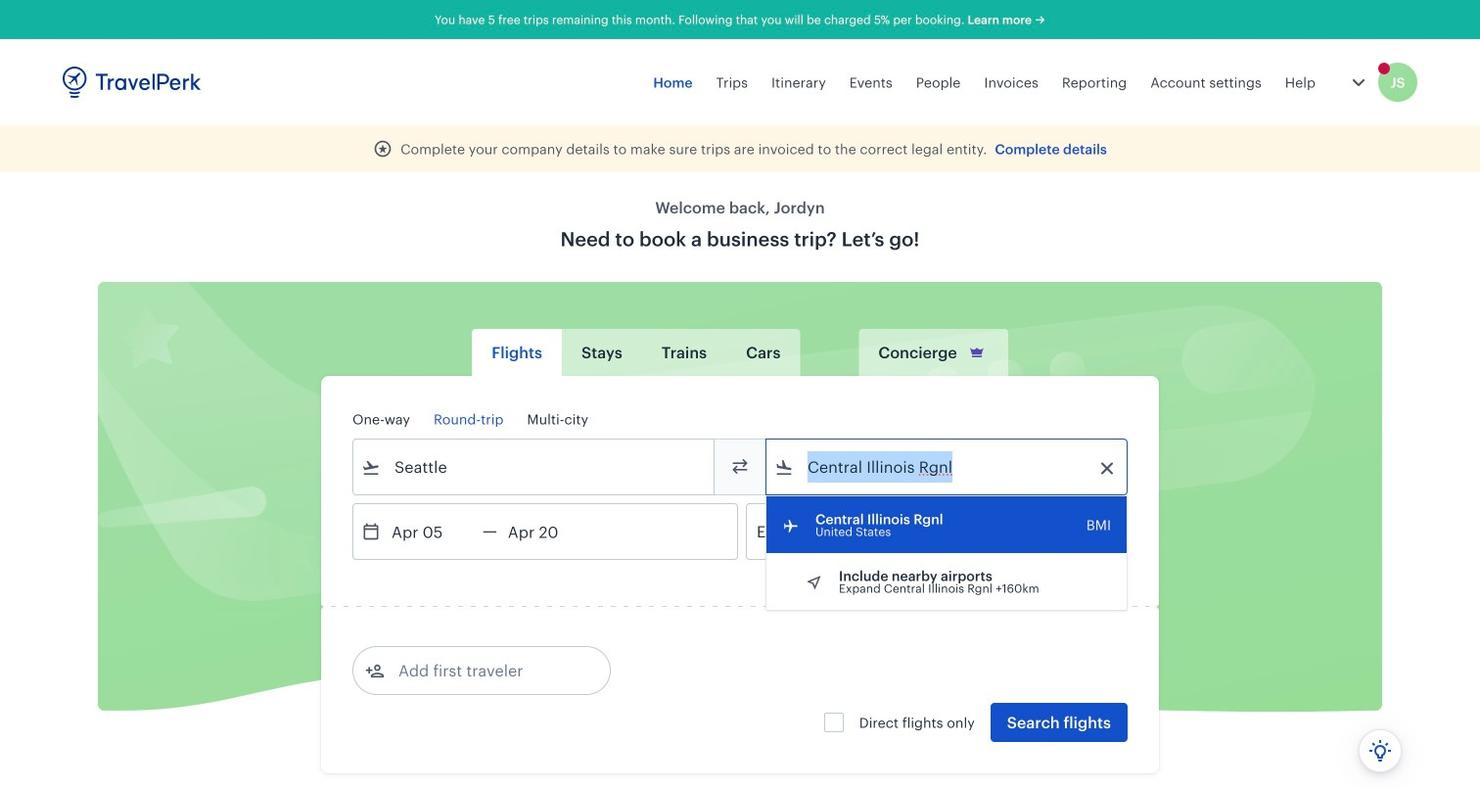 Task type: locate. For each thing, give the bounding box(es) containing it.
From search field
[[381, 451, 688, 483]]



Task type: describe. For each thing, give the bounding box(es) containing it.
Add first traveler search field
[[385, 655, 589, 686]]

Return text field
[[497, 504, 599, 559]]

To search field
[[794, 451, 1102, 483]]

Depart text field
[[381, 504, 483, 559]]



